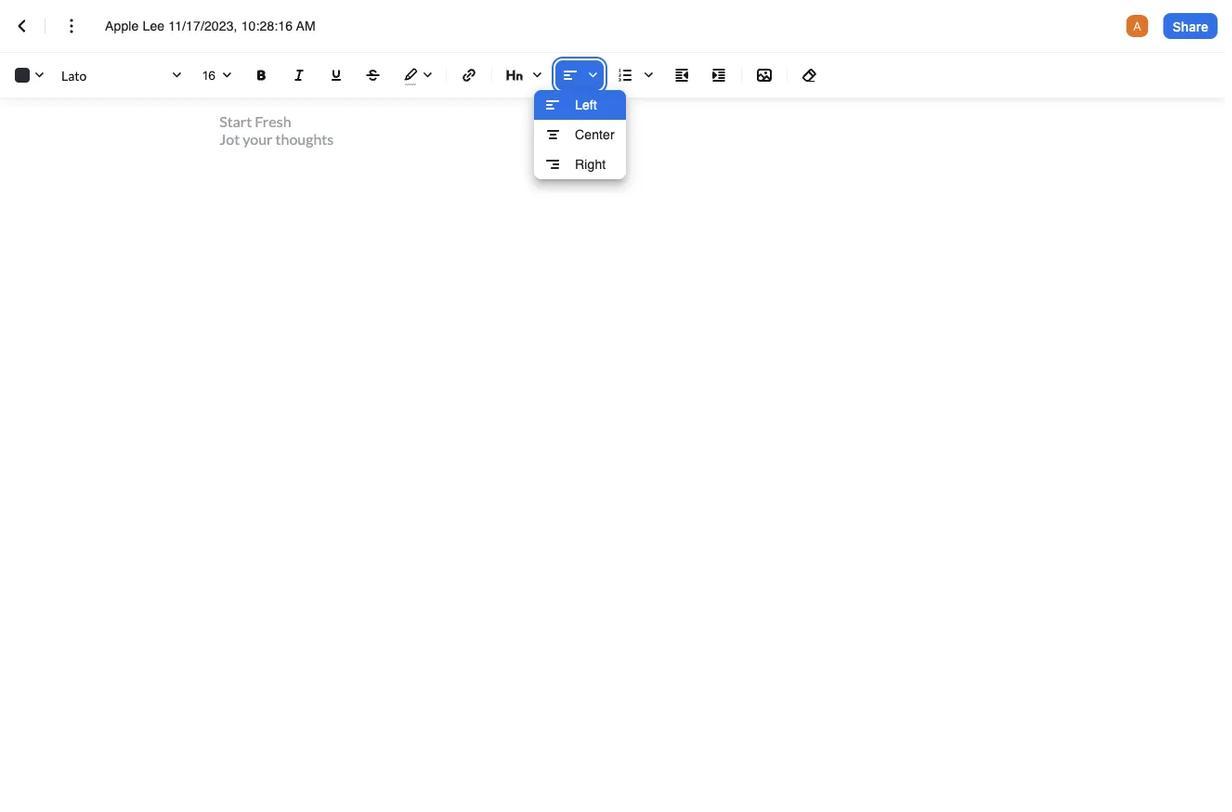 Task type: locate. For each thing, give the bounding box(es) containing it.
center image
[[542, 124, 564, 146]]

clear style image
[[799, 64, 822, 86]]

underline image
[[325, 64, 348, 86]]

left option
[[534, 90, 626, 120]]

apple lee image
[[1127, 15, 1149, 37]]

increase indent image
[[708, 64, 731, 86]]

right option
[[534, 150, 626, 179]]

right
[[575, 157, 606, 172]]

center element
[[542, 124, 572, 146]]

strikethrough image
[[362, 64, 385, 86]]

italic image
[[288, 64, 310, 86]]

share button
[[1164, 13, 1218, 39]]

None text field
[[105, 17, 338, 35]]

more image
[[60, 15, 83, 37]]

left
[[575, 98, 598, 112]]

list box
[[534, 90, 626, 179]]

left image
[[542, 94, 564, 116]]

left element
[[542, 94, 572, 116]]

decrease indent image
[[671, 64, 693, 86]]

font image
[[58, 60, 188, 90]]



Task type: vqa. For each thing, say whether or not it's contained in the screenshot.
Text Highlight icon
yes



Task type: describe. For each thing, give the bounding box(es) containing it.
insert image image
[[754, 64, 776, 86]]

open image
[[216, 64, 238, 87]]

bold image
[[251, 64, 273, 86]]

list box containing left
[[534, 90, 626, 179]]

list image
[[612, 60, 660, 90]]

right element
[[542, 153, 572, 176]]

heading image
[[500, 60, 548, 90]]

link image
[[458, 64, 481, 86]]

right image
[[542, 153, 564, 176]]

share
[[1174, 18, 1209, 34]]

center
[[575, 127, 615, 142]]

color image
[[7, 60, 50, 90]]

center option
[[534, 120, 626, 150]]

all notes image
[[11, 15, 33, 37]]

text highlight image
[[396, 60, 439, 90]]



